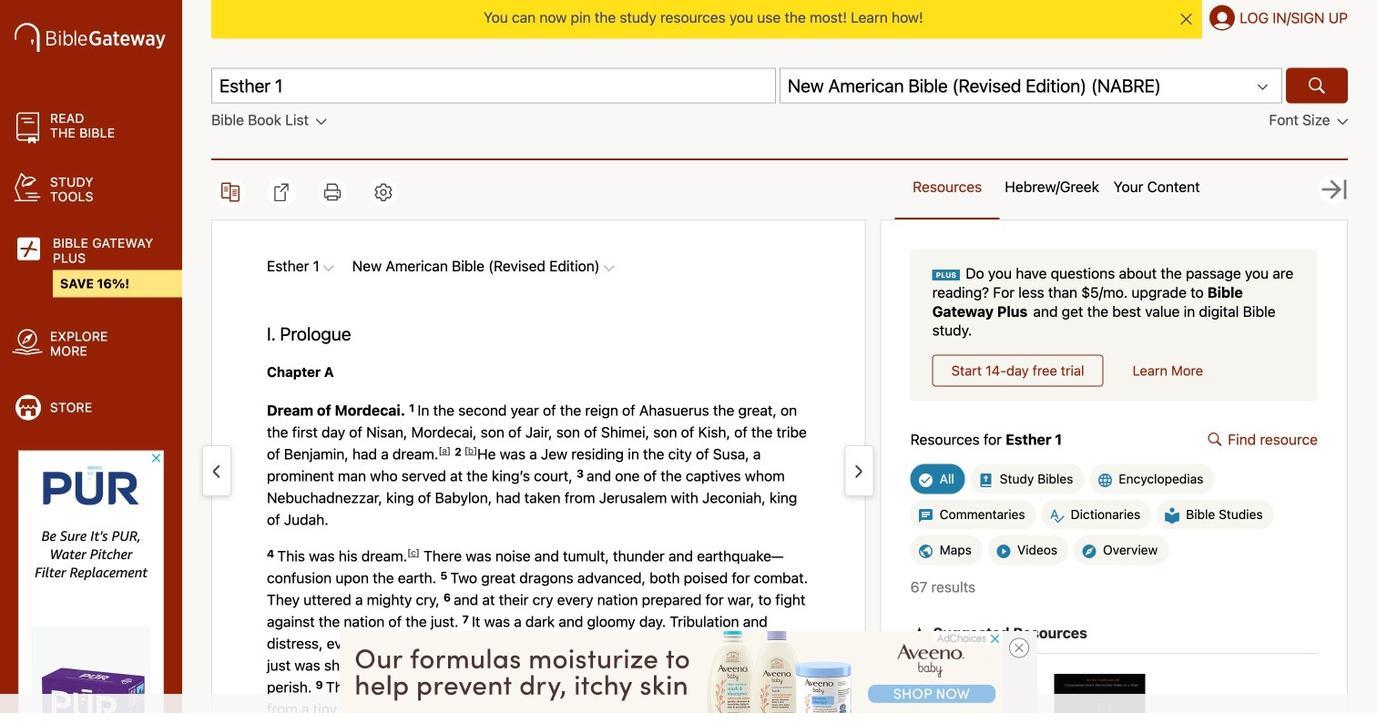 Task type: vqa. For each thing, say whether or not it's contained in the screenshot.
group
no



Task type: locate. For each thing, give the bounding box(es) containing it.
None search field
[[211, 68, 1348, 103]]

1 horizontal spatial advertisement element
[[340, 631, 1003, 713]]

advertisement element
[[18, 450, 164, 713], [340, 631, 1003, 713]]

search image
[[1306, 75, 1328, 96]]

judith 16 image
[[213, 462, 220, 481]]

close sidebar image
[[1320, 175, 1349, 204]]



Task type: describe. For each thing, give the bounding box(es) containing it.
esther 2 image
[[856, 462, 862, 481]]

nasb charles f. stanley life principles bible notes image
[[911, 674, 1002, 713]]

Quick Search text field
[[211, 68, 776, 103]]

user notice alert
[[182, 0, 1377, 39]]

nkjv macarthur study bible, 2nd edition image
[[1054, 674, 1146, 713]]

0 horizontal spatial advertisement element
[[18, 450, 164, 713]]



